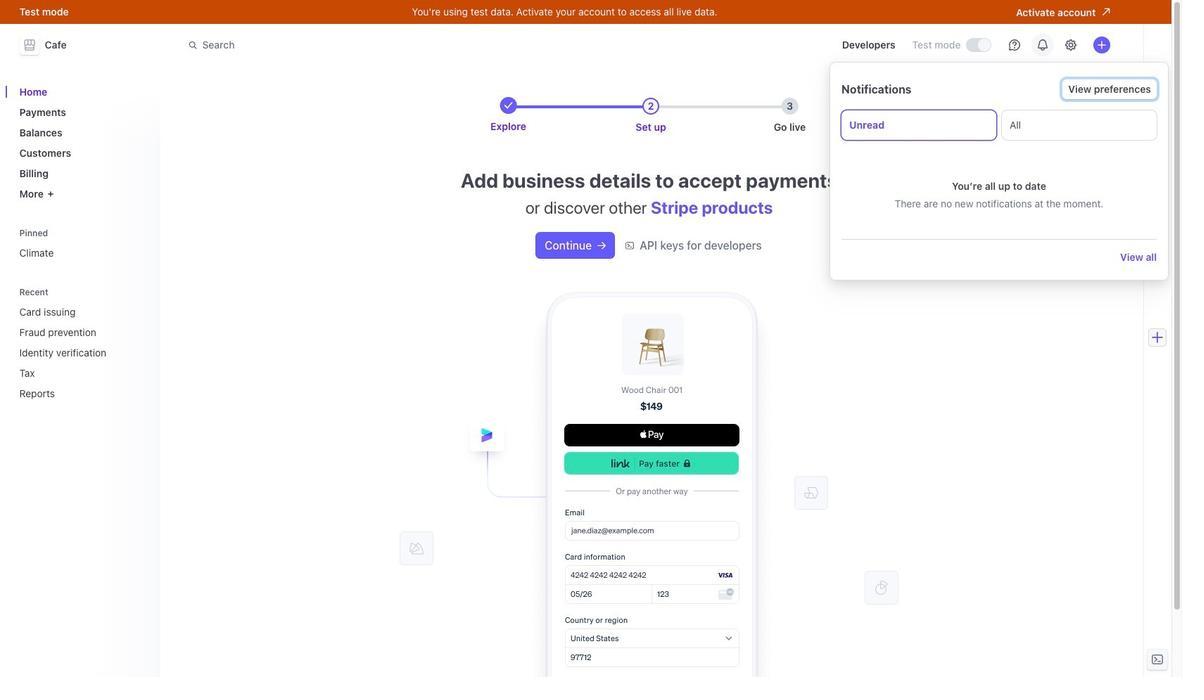 Task type: vqa. For each thing, say whether or not it's contained in the screenshot.
Help Icon
yes



Task type: describe. For each thing, give the bounding box(es) containing it.
settings image
[[1065, 39, 1077, 51]]

help image
[[1009, 39, 1020, 51]]

1 recent element from the top
[[14, 287, 152, 405]]

Test mode checkbox
[[967, 39, 991, 51]]

pinned element
[[14, 228, 152, 265]]

core navigation links element
[[14, 80, 152, 206]]

Search text field
[[180, 32, 577, 58]]



Task type: locate. For each thing, give the bounding box(es) containing it.
tab list
[[842, 111, 1157, 140]]

svg image
[[598, 242, 606, 250]]

2 recent element from the top
[[14, 301, 152, 405]]

recent element
[[14, 287, 152, 405], [14, 301, 152, 405]]

None search field
[[180, 32, 577, 58]]

notifications image
[[1037, 39, 1048, 51]]



